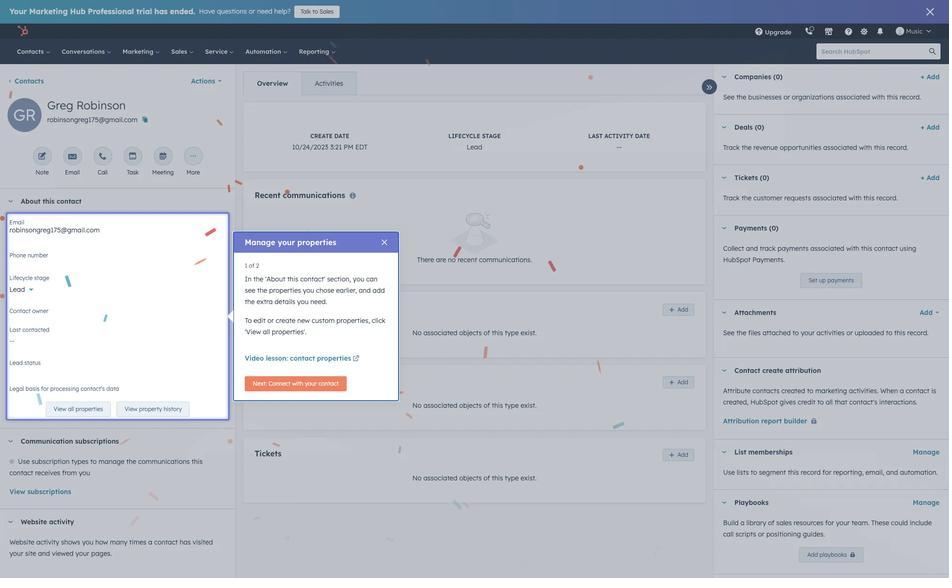 Task type: locate. For each thing, give the bounding box(es) containing it.
about
[[21, 197, 41, 206]]

1 vertical spatial email
[[9, 219, 24, 226]]

segment
[[760, 469, 787, 477]]

use left lists on the right
[[724, 469, 736, 477]]

0 horizontal spatial date
[[335, 133, 350, 140]]

caret image inside tickets (0) dropdown button
[[722, 177, 728, 179]]

caret image left the "communication"
[[8, 441, 13, 443]]

(0) for payments (0)
[[770, 224, 779, 233]]

caret image inside about this contact dropdown button
[[8, 200, 13, 203]]

created,
[[724, 398, 749, 407]]

(0) up businesses
[[774, 73, 783, 81]]

record
[[802, 469, 821, 477]]

companies up edit
[[255, 304, 297, 313]]

email down the about
[[9, 219, 24, 226]]

0 vertical spatial lifecycle
[[449, 133, 481, 140]]

1 vertical spatial manage
[[914, 449, 940, 457]]

website activity shows you how many times a contact has visited your site and viewed your pages.
[[9, 539, 213, 559]]

no for deals
[[413, 402, 422, 410]]

subscriptions down receives
[[27, 488, 71, 497]]

0 vertical spatial last
[[589, 133, 603, 140]]

1 vertical spatial has
[[180, 539, 191, 547]]

1 + add from the top
[[921, 73, 940, 81]]

more image
[[189, 152, 198, 161]]

1
[[245, 263, 248, 270]]

a up the interactions.
[[901, 387, 905, 396]]

0 horizontal spatial tickets
[[255, 449, 282, 459]]

of
[[249, 263, 255, 270], [484, 329, 490, 337], [484, 402, 490, 410], [484, 475, 490, 483], [769, 519, 775, 528]]

deals inside dropdown button
[[735, 123, 753, 132]]

caret image for communication
[[8, 441, 13, 443]]

your
[[9, 7, 27, 16]]

caret image inside "attachments" dropdown button
[[722, 312, 728, 314]]

last inside last activity date --
[[589, 133, 603, 140]]

0 vertical spatial email
[[65, 169, 80, 176]]

2 vertical spatial no associated objects of this type exist.
[[413, 475, 537, 483]]

a for attribute contacts created to marketing activities. when a contact is created, hubspot gives credit to all that contact's interactions.
[[901, 387, 905, 396]]

1 vertical spatial type
[[505, 402, 519, 410]]

manage for list memberships
[[914, 449, 940, 457]]

use for lists
[[724, 469, 736, 477]]

this inside dropdown button
[[43, 197, 55, 206]]

manage link up include
[[914, 498, 940, 509]]

(0) inside tickets (0) dropdown button
[[761, 174, 770, 182]]

contact inside website activity shows you how many times a contact has visited your site and viewed your pages.
[[154, 539, 178, 547]]

there
[[417, 256, 435, 264]]

0 vertical spatial type
[[505, 329, 519, 337]]

up
[[820, 277, 827, 284]]

deals down "video"
[[255, 377, 276, 386]]

2 + from the top
[[921, 123, 925, 132]]

contact inside dropdown button
[[735, 367, 761, 375]]

deals for deals
[[255, 377, 276, 386]]

date
[[335, 133, 350, 140], [636, 133, 651, 140]]

2 vertical spatial + add button
[[921, 172, 940, 184]]

to right the talk
[[313, 8, 318, 15]]

0 vertical spatial companies
[[735, 73, 772, 81]]

greg robinson image
[[897, 27, 905, 35]]

your up 'about
[[278, 238, 295, 247]]

1 vertical spatial see
[[724, 329, 735, 338]]

use left subscription
[[18, 458, 30, 467]]

custom
[[312, 317, 335, 325]]

website for website activity
[[21, 519, 47, 527]]

build
[[724, 519, 739, 528]]

view inside button
[[9, 488, 25, 497]]

or left need
[[249, 7, 255, 16]]

no for tickets
[[413, 475, 422, 483]]

with inside button
[[292, 381, 304, 388]]

a for website activity shows you how many times a contact has visited your site and viewed your pages.
[[148, 539, 152, 547]]

1 vertical spatial add button
[[663, 377, 695, 389]]

caret image
[[722, 76, 728, 78], [722, 177, 728, 179], [8, 200, 13, 203], [722, 227, 728, 230], [8, 441, 13, 443], [722, 452, 728, 454], [8, 522, 13, 524]]

search image
[[930, 48, 937, 55]]

1 + add button from the top
[[921, 71, 940, 83]]

last left activity
[[589, 133, 603, 140]]

activity for website activity
[[49, 519, 74, 527]]

add inside add popup button
[[920, 309, 934, 317]]

see
[[245, 287, 256, 295]]

all down edit
[[263, 328, 270, 337]]

close image
[[927, 8, 935, 16], [382, 240, 388, 246]]

2 manage link from the top
[[914, 498, 940, 509]]

caret image up collect
[[722, 227, 728, 230]]

0 vertical spatial track
[[724, 144, 740, 152]]

contact for contact owner no owner
[[9, 308, 31, 315]]

add button
[[914, 304, 940, 322]]

website down view subscriptions button
[[21, 519, 47, 527]]

talk to sales button
[[295, 6, 340, 18]]

(0) for tickets (0)
[[761, 174, 770, 182]]

email inside email robinsongreg175@gmail.com
[[9, 219, 24, 226]]

or right edit
[[268, 317, 274, 325]]

2 - from the left
[[620, 143, 622, 152]]

for
[[41, 386, 49, 393], [823, 469, 832, 477], [826, 519, 835, 528]]

properties inside in the 'about this contact' section, you can see the properties you chose earlier, and add the extra details you need.
[[269, 287, 301, 295]]

type
[[505, 329, 519, 337], [505, 402, 519, 410], [505, 475, 519, 483]]

view left property
[[125, 406, 138, 413]]

use
[[18, 458, 30, 467], [724, 469, 736, 477]]

caret image left companies (0)
[[722, 76, 728, 78]]

0 horizontal spatial deals
[[255, 377, 276, 386]]

caret image inside website activity dropdown button
[[8, 522, 13, 524]]

music button
[[891, 24, 938, 39]]

contact owner no owner
[[9, 308, 48, 320]]

track down tickets (0) at the top
[[724, 194, 740, 203]]

view down legal basis for processing contact's data
[[54, 406, 66, 413]]

1 caret image from the top
[[722, 126, 728, 129]]

call image
[[98, 152, 107, 161]]

1 vertical spatial tickets
[[255, 449, 282, 459]]

contact's left data
[[81, 386, 105, 393]]

hubspot down collect
[[724, 256, 751, 264]]

website for website activity shows you how many times a contact has visited your site and viewed your pages.
[[9, 539, 34, 547]]

or right businesses
[[784, 93, 791, 102]]

resources
[[794, 519, 824, 528]]

caret image left the about
[[8, 200, 13, 203]]

3 + from the top
[[921, 174, 925, 182]]

exist. for companies
[[521, 329, 537, 337]]

2 vertical spatial +
[[921, 174, 925, 182]]

contact up last contacted
[[9, 308, 31, 315]]

lead down lifecycle stage
[[9, 286, 25, 294]]

you left need.
[[297, 298, 309, 306]]

date up 3:21
[[335, 133, 350, 140]]

reporting,
[[834, 469, 865, 477]]

1 horizontal spatial create
[[763, 367, 784, 375]]

all down processing on the left
[[68, 406, 74, 413]]

website inside dropdown button
[[21, 519, 47, 527]]

1 - from the left
[[617, 143, 620, 152]]

create date 10/24/2023 3:21 pm edt
[[292, 133, 368, 152]]

all inside attribute contacts created to marketing activities. when a contact is created, hubspot gives credit to all that contact's interactions.
[[826, 398, 834, 407]]

menu item
[[799, 24, 801, 39]]

0 vertical spatial hubspot
[[724, 256, 751, 264]]

playbooks
[[820, 552, 848, 559]]

activity inside dropdown button
[[49, 519, 74, 527]]

view property history link
[[117, 402, 190, 417]]

manage up include
[[914, 499, 940, 508]]

contacted
[[22, 327, 49, 334]]

caret image left attachments
[[722, 312, 728, 314]]

all down marketing
[[826, 398, 834, 407]]

stage
[[482, 133, 501, 140]]

caret image inside playbooks dropdown button
[[722, 502, 728, 504]]

(0) for deals (0)
[[756, 123, 765, 132]]

with inside collect and track payments associated with this contact using hubspot payments.
[[847, 245, 860, 253]]

times
[[129, 539, 146, 547]]

and inside collect and track payments associated with this contact using hubspot payments.
[[747, 245, 759, 253]]

activity up viewed at left bottom
[[36, 539, 59, 547]]

1 horizontal spatial date
[[636, 133, 651, 140]]

manage for playbooks
[[914, 499, 940, 508]]

deals (0) button
[[714, 115, 918, 140]]

0 vertical spatial lead
[[467, 143, 483, 152]]

0 horizontal spatial lifecycle
[[9, 275, 33, 282]]

to right types
[[90, 458, 97, 467]]

contact inside use subscription types to manage the communications this contact receives from you
[[9, 469, 33, 478]]

a right the build at right bottom
[[741, 519, 745, 528]]

2 + add from the top
[[921, 123, 940, 132]]

contacts
[[753, 387, 780, 396]]

with for track the revenue opportunities associated with this record.
[[860, 144, 873, 152]]

contact up email robinsongreg175@gmail.com on the left top of the page
[[57, 197, 82, 206]]

1 vertical spatial lead
[[9, 286, 25, 294]]

2 exist. from the top
[[521, 402, 537, 410]]

create up contacts
[[763, 367, 784, 375]]

0 vertical spatial add button
[[663, 304, 695, 316]]

2 vertical spatial + add
[[921, 174, 940, 182]]

caret image for list
[[722, 452, 728, 454]]

1 vertical spatial hubspot
[[751, 398, 779, 407]]

(0) up customer
[[761, 174, 770, 182]]

contact for contact create attribution
[[735, 367, 761, 375]]

1 horizontal spatial lifecycle
[[449, 133, 481, 140]]

2 add button from the top
[[663, 377, 695, 389]]

1 horizontal spatial a
[[741, 519, 745, 528]]

2 horizontal spatial all
[[826, 398, 834, 407]]

caret image left deals (0)
[[722, 126, 728, 129]]

2 vertical spatial add button
[[663, 450, 695, 462]]

edt
[[356, 143, 368, 152]]

+ add button
[[921, 71, 940, 83], [921, 122, 940, 133], [921, 172, 940, 184]]

caret image for companies
[[722, 76, 728, 78]]

hubspot down contacts
[[751, 398, 779, 407]]

upgrade image
[[755, 28, 764, 36]]

for inside the build a library of sales resources for your team. these could include call scripts or positioning guides.
[[826, 519, 835, 528]]

activity inside website activity shows you how many times a contact has visited your site and viewed your pages.
[[36, 539, 59, 547]]

caret image for deals (0)
[[722, 126, 728, 129]]

last left contacted
[[9, 327, 21, 334]]

0 horizontal spatial create
[[276, 317, 296, 325]]

0 vertical spatial use
[[18, 458, 30, 467]]

manage up 2
[[245, 238, 276, 247]]

your inside button
[[305, 381, 317, 388]]

manage up automation.
[[914, 449, 940, 457]]

view up "website activity"
[[9, 488, 25, 497]]

settings image
[[861, 28, 869, 36]]

hub
[[70, 7, 86, 16]]

0 vertical spatial create
[[276, 317, 296, 325]]

0 vertical spatial subscriptions
[[75, 438, 119, 446]]

lead for lead status
[[9, 360, 23, 367]]

1 vertical spatial a
[[741, 519, 745, 528]]

need.
[[311, 298, 328, 306]]

contact inside dropdown button
[[57, 197, 82, 206]]

actions button
[[185, 72, 228, 91]]

0 horizontal spatial payments
[[778, 245, 809, 253]]

1 vertical spatial no associated objects of this type exist.
[[413, 402, 537, 410]]

a
[[901, 387, 905, 396], [741, 519, 745, 528], [148, 539, 152, 547]]

(0)
[[774, 73, 783, 81], [756, 123, 765, 132], [761, 174, 770, 182], [770, 224, 779, 233]]

2 date from the left
[[636, 133, 651, 140]]

to right lists on the right
[[751, 469, 758, 477]]

lead inside lifecycle stage lead
[[467, 143, 483, 152]]

add button for deals
[[663, 377, 695, 389]]

companies
[[735, 73, 772, 81], [255, 304, 297, 313]]

0 vertical spatial robinsongreg175@gmail.com
[[47, 116, 138, 124]]

activity up shows
[[49, 519, 74, 527]]

companies inside companies (0) "dropdown button"
[[735, 73, 772, 81]]

to up credit
[[808, 387, 814, 396]]

3 caret image from the top
[[722, 370, 728, 372]]

to right credit
[[818, 398, 825, 407]]

caret image inside list memberships dropdown button
[[722, 452, 728, 454]]

caret image inside payments (0) "dropdown button"
[[722, 227, 728, 230]]

1 vertical spatial exist.
[[521, 402, 537, 410]]

3 objects from the top
[[460, 475, 482, 483]]

Search HubSpot search field
[[817, 43, 933, 59]]

edit
[[254, 317, 266, 325]]

1 vertical spatial companies
[[255, 304, 297, 313]]

2 track from the top
[[724, 194, 740, 203]]

are
[[436, 256, 447, 264]]

use inside use subscription types to manage the communications this contact receives from you
[[18, 458, 30, 467]]

caret image left "website activity"
[[8, 522, 13, 524]]

for right resources
[[826, 519, 835, 528]]

website inside website activity shows you how many times a contact has visited your site and viewed your pages.
[[9, 539, 34, 547]]

1 vertical spatial for
[[823, 469, 832, 477]]

view for view all properties
[[54, 406, 66, 413]]

create inside dropdown button
[[763, 367, 784, 375]]

properties down processing on the left
[[76, 406, 103, 413]]

tickets inside dropdown button
[[735, 174, 759, 182]]

for right record
[[823, 469, 832, 477]]

1 horizontal spatial tickets
[[735, 174, 759, 182]]

greg robinson
[[47, 98, 126, 112]]

has inside website activity shows you how many times a contact has visited your site and viewed your pages.
[[180, 539, 191, 547]]

view
[[54, 406, 66, 413], [125, 406, 138, 413], [9, 488, 25, 497]]

1 vertical spatial last
[[9, 327, 21, 334]]

1 horizontal spatial view
[[54, 406, 66, 413]]

companies for companies (0)
[[735, 73, 772, 81]]

(0) up the revenue
[[756, 123, 765, 132]]

created
[[782, 387, 806, 396]]

1 + from the top
[[921, 73, 925, 81]]

menu containing music
[[749, 24, 939, 39]]

manage link for list memberships
[[914, 447, 940, 458]]

no
[[448, 256, 456, 264]]

1 vertical spatial create
[[763, 367, 784, 375]]

no associated objects of this type exist. for deals
[[413, 402, 537, 410]]

menu
[[749, 24, 939, 39]]

navigation containing overview
[[244, 72, 357, 95]]

to edit or create new custom properties, click 'view all properties'.
[[245, 317, 386, 337]]

link opens in a new window image
[[353, 356, 360, 363]]

payments right up
[[828, 277, 855, 284]]

associated inside collect and track payments associated with this contact using hubspot payments.
[[811, 245, 845, 253]]

3 add button from the top
[[663, 450, 695, 462]]

has right trial
[[154, 7, 168, 16]]

contact down the video lesson: contact properties link
[[319, 381, 339, 388]]

the left files
[[737, 329, 747, 338]]

0 vertical spatial website
[[21, 519, 47, 527]]

1 vertical spatial +
[[921, 123, 925, 132]]

2 horizontal spatial view
[[125, 406, 138, 413]]

payments
[[778, 245, 809, 253], [828, 277, 855, 284]]

1 vertical spatial objects
[[460, 402, 482, 410]]

1 vertical spatial contact's
[[850, 398, 878, 407]]

payments right track
[[778, 245, 809, 253]]

1 vertical spatial robinsongreg175@gmail.com
[[9, 226, 100, 235]]

viewed
[[52, 550, 74, 559]]

1 horizontal spatial contact's
[[850, 398, 878, 407]]

0 horizontal spatial last
[[9, 327, 21, 334]]

list
[[735, 449, 747, 457]]

2 vertical spatial a
[[148, 539, 152, 547]]

in
[[245, 275, 252, 284]]

with for collect and track payments associated with this contact using hubspot payments.
[[847, 245, 860, 253]]

robinsongreg175@gmail.com down about this contact
[[9, 226, 100, 235]]

0 vertical spatial objects
[[460, 329, 482, 337]]

contact right times
[[154, 539, 178, 547]]

3 + add from the top
[[921, 174, 940, 182]]

or inside your marketing hub professional trial has ended. have questions or need help?
[[249, 7, 255, 16]]

0 vertical spatial +
[[921, 73, 925, 81]]

1 vertical spatial lifecycle
[[9, 275, 33, 282]]

view for view subscriptions
[[9, 488, 25, 497]]

2 no associated objects of this type exist. from the top
[[413, 402, 537, 410]]

3 no associated objects of this type exist. from the top
[[413, 475, 537, 483]]

2 horizontal spatial a
[[901, 387, 905, 396]]

+ for track the revenue opportunities associated with this record.
[[921, 123, 925, 132]]

caret image inside companies (0) "dropdown button"
[[722, 76, 728, 78]]

0 horizontal spatial view
[[9, 488, 25, 497]]

1 of 2
[[245, 263, 259, 270]]

0 vertical spatial has
[[154, 7, 168, 16]]

your inside the build a library of sales resources for your team. these could include call scripts or positioning guides.
[[837, 519, 851, 528]]

notifications image
[[877, 28, 885, 36]]

1 horizontal spatial email
[[65, 169, 80, 176]]

caret image left "list"
[[722, 452, 728, 454]]

task image
[[129, 152, 137, 161]]

2 vertical spatial objects
[[460, 475, 482, 483]]

1 horizontal spatial payments
[[828, 277, 855, 284]]

0 vertical spatial + add
[[921, 73, 940, 81]]

0 horizontal spatial communications
[[138, 458, 190, 467]]

1 horizontal spatial companies
[[735, 73, 772, 81]]

or right activities
[[847, 329, 854, 338]]

0 vertical spatial exist.
[[521, 329, 537, 337]]

subscriptions inside button
[[27, 488, 71, 497]]

caret image left tickets (0) at the top
[[722, 177, 728, 179]]

track down deals (0)
[[724, 144, 740, 152]]

1 horizontal spatial close image
[[927, 8, 935, 16]]

owner up last contacted
[[21, 312, 39, 320]]

1 objects from the top
[[460, 329, 482, 337]]

phone number
[[9, 252, 48, 259]]

site
[[25, 550, 36, 559]]

you down types
[[79, 469, 90, 478]]

see down companies (0)
[[724, 93, 735, 102]]

uploaded
[[856, 329, 885, 338]]

+ for see the businesses or organizations associated with this record.
[[921, 73, 925, 81]]

email robinsongreg175@gmail.com
[[9, 219, 100, 235]]

payments inside collect and track payments associated with this contact using hubspot payments.
[[778, 245, 809, 253]]

list memberships button
[[714, 440, 910, 466]]

2 see from the top
[[724, 329, 735, 338]]

0 horizontal spatial close image
[[382, 240, 388, 246]]

Last contacted text field
[[9, 332, 226, 347]]

1 horizontal spatial subscriptions
[[75, 438, 119, 446]]

1 vertical spatial manage link
[[914, 498, 940, 509]]

activities
[[817, 329, 845, 338]]

use lists to segment this record for reporting, email, and automation.
[[724, 469, 939, 477]]

call
[[98, 169, 108, 176]]

0 vertical spatial a
[[901, 387, 905, 396]]

(0) inside payments (0) "dropdown button"
[[770, 224, 779, 233]]

(0) inside deals (0) dropdown button
[[756, 123, 765, 132]]

last for last activity date --
[[589, 133, 603, 140]]

3 type from the top
[[505, 475, 519, 483]]

0 horizontal spatial use
[[18, 458, 30, 467]]

1 vertical spatial contact
[[735, 367, 761, 375]]

the left businesses
[[737, 93, 747, 102]]

1 type from the top
[[505, 329, 519, 337]]

contact inside contact owner no owner
[[9, 308, 31, 315]]

track the revenue opportunities associated with this record.
[[724, 144, 909, 152]]

there are no recent communications.
[[417, 256, 533, 264]]

and down can at the top of page
[[359, 287, 371, 295]]

or down library
[[759, 531, 765, 539]]

your down shows
[[75, 550, 89, 559]]

(0) for companies (0)
[[774, 73, 783, 81]]

+ add button for track the revenue opportunities associated with this record.
[[921, 122, 940, 133]]

2 + add button from the top
[[921, 122, 940, 133]]

a inside attribute contacts created to marketing activities. when a contact is created, hubspot gives credit to all that contact's interactions.
[[901, 387, 905, 396]]

lists
[[737, 469, 750, 477]]

add
[[373, 287, 385, 295]]

2 caret image from the top
[[722, 312, 728, 314]]

0 horizontal spatial a
[[148, 539, 152, 547]]

email down email image
[[65, 169, 80, 176]]

4 caret image from the top
[[722, 502, 728, 504]]

actions
[[191, 77, 215, 85]]

2 type from the top
[[505, 402, 519, 410]]

navigation
[[244, 72, 357, 95]]

1 vertical spatial deals
[[255, 377, 276, 386]]

a inside website activity shows you how many times a contact has visited your site and viewed your pages.
[[148, 539, 152, 547]]

2 vertical spatial for
[[826, 519, 835, 528]]

(0) up track
[[770, 224, 779, 233]]

see for see the businesses or organizations associated with this record.
[[724, 93, 735, 102]]

robinsongreg175@gmail.com down greg robinson
[[47, 116, 138, 124]]

caret image inside contact create attribution dropdown button
[[722, 370, 728, 372]]

contact left using
[[875, 245, 899, 253]]

deals down businesses
[[735, 123, 753, 132]]

1 add button from the top
[[663, 304, 695, 316]]

see the files attached to your activities or uploaded to this record.
[[724, 329, 930, 338]]

and inside in the 'about this contact' section, you can see the properties you chose earlier, and add the extra details you need.
[[359, 287, 371, 295]]

last contacted
[[9, 327, 49, 334]]

date right activity
[[636, 133, 651, 140]]

your down the video lesson: contact properties link
[[305, 381, 317, 388]]

1 exist. from the top
[[521, 329, 537, 337]]

from
[[62, 469, 77, 478]]

all
[[263, 328, 270, 337], [826, 398, 834, 407], [68, 406, 74, 413]]

1 see from the top
[[724, 93, 735, 102]]

contact's down activities.
[[850, 398, 878, 407]]

track
[[761, 245, 776, 253]]

1 horizontal spatial last
[[589, 133, 603, 140]]

collect and track payments associated with this contact using hubspot payments.
[[724, 245, 917, 264]]

lead for lead
[[9, 286, 25, 294]]

1 manage link from the top
[[914, 447, 940, 458]]

the left the revenue
[[742, 144, 752, 152]]

questions
[[217, 7, 247, 16]]

(0) inside companies (0) "dropdown button"
[[774, 73, 783, 81]]

next: connect with your contact
[[253, 381, 339, 388]]

has left visited
[[180, 539, 191, 547]]

properties up details
[[269, 287, 301, 295]]

lesson:
[[266, 355, 288, 363]]

playbooks
[[735, 499, 769, 508]]

subscriptions for view subscriptions
[[27, 488, 71, 497]]

list memberships
[[735, 449, 793, 457]]

1 vertical spatial website
[[9, 539, 34, 547]]

1 vertical spatial subscriptions
[[27, 488, 71, 497]]

of inside the build a library of sales resources for your team. these could include call scripts or positioning guides.
[[769, 519, 775, 528]]

chose
[[316, 287, 335, 295]]

the down tickets (0) at the top
[[742, 194, 752, 203]]

2 vertical spatial lead
[[9, 360, 23, 367]]

2 objects from the top
[[460, 402, 482, 410]]

3 + add button from the top
[[921, 172, 940, 184]]

lifecycle stage
[[9, 275, 49, 282]]

1 vertical spatial activity
[[36, 539, 59, 547]]

tickets
[[735, 174, 759, 182], [255, 449, 282, 459]]

see for see the files attached to your activities or uploaded to this record.
[[724, 329, 735, 338]]

create inside "to edit or create new custom properties, click 'view all properties'."
[[276, 317, 296, 325]]

attached
[[763, 329, 791, 338]]

for right basis
[[41, 386, 49, 393]]

contact inside collect and track payments associated with this contact using hubspot payments.
[[875, 245, 899, 253]]

0 vertical spatial contact
[[9, 308, 31, 315]]

1 date from the left
[[335, 133, 350, 140]]

3 exist. from the top
[[521, 475, 537, 483]]

0 vertical spatial + add button
[[921, 71, 940, 83]]

type for tickets
[[505, 475, 519, 483]]

lifecycle inside lifecycle stage lead
[[449, 133, 481, 140]]

that
[[835, 398, 848, 407]]

search button
[[925, 43, 941, 59]]

contact up the attribute
[[735, 367, 761, 375]]

0 vertical spatial manage link
[[914, 447, 940, 458]]

objects for tickets
[[460, 475, 482, 483]]

subscriptions up manage
[[75, 438, 119, 446]]

1 vertical spatial + add
[[921, 123, 940, 132]]

you left how
[[82, 539, 94, 547]]

caret image inside deals (0) dropdown button
[[722, 126, 728, 129]]

-
[[617, 143, 620, 152], [620, 143, 622, 152]]

caret image inside communication subscriptions dropdown button
[[8, 441, 13, 443]]

no
[[9, 312, 19, 320], [413, 329, 422, 337], [413, 402, 422, 410], [413, 475, 422, 483]]

video
[[245, 355, 264, 363]]

0 vertical spatial communications
[[283, 191, 345, 200]]

caret image
[[722, 126, 728, 129], [722, 312, 728, 314], [722, 370, 728, 372], [722, 502, 728, 504]]

2
[[256, 263, 259, 270]]

1 no associated objects of this type exist. from the top
[[413, 329, 537, 337]]

1 vertical spatial use
[[724, 469, 736, 477]]

to right uploaded in the right of the page
[[887, 329, 893, 338]]

add
[[927, 73, 940, 81], [927, 123, 940, 132], [927, 174, 940, 182], [678, 306, 689, 313], [920, 309, 934, 317], [678, 379, 689, 386], [678, 452, 689, 459], [808, 552, 819, 559]]

for for build
[[826, 519, 835, 528]]

companies for companies
[[255, 304, 297, 313]]

lead inside popup button
[[9, 286, 25, 294]]

1 vertical spatial communications
[[138, 458, 190, 467]]

the right manage
[[126, 458, 136, 467]]

subscriptions inside dropdown button
[[75, 438, 119, 446]]

0 vertical spatial no associated objects of this type exist.
[[413, 329, 537, 337]]

0 vertical spatial tickets
[[735, 174, 759, 182]]

1 track from the top
[[724, 144, 740, 152]]

1 horizontal spatial all
[[263, 328, 270, 337]]

lead down stage
[[467, 143, 483, 152]]



Task type: describe. For each thing, give the bounding box(es) containing it.
communication subscriptions button
[[0, 429, 222, 455]]

0 horizontal spatial has
[[154, 7, 168, 16]]

opportunities
[[780, 144, 822, 152]]

'view
[[245, 328, 261, 337]]

hubspot inside attribute contacts created to marketing activities. when a contact is created, hubspot gives credit to all that contact's interactions.
[[751, 398, 779, 407]]

credit
[[799, 398, 816, 407]]

businesses
[[749, 93, 782, 102]]

and right email,
[[887, 469, 899, 477]]

processing
[[50, 386, 79, 393]]

caret image for playbooks
[[722, 502, 728, 504]]

lifecycle for lifecycle stage
[[9, 275, 33, 282]]

contact inside attribute contacts created to marketing activities. when a contact is created, hubspot gives credit to all that contact's interactions.
[[907, 387, 930, 396]]

memberships
[[749, 449, 793, 457]]

set
[[809, 277, 818, 284]]

with for track the customer requests associated with this record.
[[849, 194, 862, 203]]

of for companies
[[484, 329, 490, 337]]

no inside contact owner no owner
[[9, 312, 19, 320]]

types
[[71, 458, 89, 467]]

email for email robinsongreg175@gmail.com
[[9, 219, 24, 226]]

contact's inside attribute contacts created to marketing activities. when a contact is created, hubspot gives credit to all that contact's interactions.
[[850, 398, 878, 407]]

payments (0) button
[[714, 216, 937, 241]]

subscription
[[32, 458, 70, 467]]

date inside last activity date --
[[636, 133, 651, 140]]

click
[[372, 317, 386, 325]]

add button for tickets
[[663, 450, 695, 462]]

this inside in the 'about this contact' section, you can see the properties you chose earlier, and add the extra details you need.
[[287, 275, 299, 284]]

greg
[[47, 98, 73, 112]]

properties left link opens in a new window image
[[317, 355, 351, 363]]

payments.
[[753, 256, 786, 264]]

and inside website activity shows you how many times a contact has visited your site and viewed your pages.
[[38, 550, 50, 559]]

music
[[907, 27, 923, 35]]

of for tickets
[[484, 475, 490, 483]]

phone
[[9, 252, 26, 259]]

the down see
[[245, 298, 255, 306]]

set up payments link
[[801, 273, 863, 288]]

lifecycle for lifecycle stage lead
[[449, 133, 481, 140]]

lead status
[[9, 360, 41, 367]]

view for view property history
[[125, 406, 138, 413]]

history
[[164, 406, 182, 413]]

of for deals
[[484, 402, 490, 410]]

no associated objects of this type exist. for companies
[[413, 329, 537, 337]]

is
[[932, 387, 937, 396]]

attribute
[[724, 387, 751, 396]]

tickets for tickets
[[255, 449, 282, 459]]

contact create attribution button
[[714, 358, 940, 384]]

view subscriptions button
[[9, 487, 71, 498]]

calling icon image
[[805, 27, 814, 36]]

manage link for playbooks
[[914, 498, 940, 509]]

about this contact
[[21, 197, 82, 206]]

to inside use subscription types to manage the communications this contact receives from you
[[90, 458, 97, 467]]

+ add for see the businesses or organizations associated with this record.
[[921, 73, 940, 81]]

to inside talk to sales button
[[313, 8, 318, 15]]

the right 'in'
[[254, 275, 264, 284]]

no for companies
[[413, 329, 422, 337]]

objects for companies
[[460, 329, 482, 337]]

hubspot link
[[11, 25, 35, 37]]

ended.
[[170, 7, 195, 16]]

the inside use subscription types to manage the communications this contact receives from you
[[126, 458, 136, 467]]

manage your properties
[[245, 238, 337, 247]]

you down contact'
[[303, 287, 315, 295]]

hubspot image
[[17, 25, 28, 37]]

basis
[[26, 386, 40, 393]]

companies (0) button
[[714, 64, 918, 90]]

your down "attachments" dropdown button
[[802, 329, 815, 338]]

+ add for track the revenue opportunities associated with this record.
[[921, 123, 940, 132]]

you inside use subscription types to manage the communications this contact receives from you
[[79, 469, 90, 478]]

view property history
[[125, 406, 182, 413]]

legal
[[9, 386, 24, 393]]

communications inside use subscription types to manage the communications this contact receives from you
[[138, 458, 190, 467]]

these
[[872, 519, 890, 528]]

help image
[[845, 28, 854, 36]]

+ for track the customer requests associated with this record.
[[921, 174, 925, 182]]

contact inside button
[[319, 381, 339, 388]]

'about
[[265, 275, 286, 284]]

tickets for tickets (0)
[[735, 174, 759, 182]]

you left can at the top of page
[[353, 275, 365, 284]]

activity for website activity shows you how many times a contact has visited your site and viewed your pages.
[[36, 539, 59, 547]]

owner up contacted
[[32, 308, 48, 315]]

legal basis for processing contact's data
[[9, 386, 119, 393]]

property
[[139, 406, 162, 413]]

email image
[[68, 152, 77, 161]]

all inside "to edit or create new custom properties, click 'view all properties'."
[[263, 328, 270, 337]]

use subscription types to manage the communications this contact receives from you
[[9, 458, 203, 478]]

video lesson: contact properties
[[245, 355, 351, 363]]

1 horizontal spatial communications
[[283, 191, 345, 200]]

+ add button for track the customer requests associated with this record.
[[921, 172, 940, 184]]

communications.
[[479, 256, 533, 264]]

Phone number text field
[[9, 251, 226, 270]]

link opens in a new window image
[[353, 354, 360, 365]]

when
[[881, 387, 899, 396]]

subscriptions for communication subscriptions
[[75, 438, 119, 446]]

or inside the build a library of sales resources for your team. these could include call scripts or positioning guides.
[[759, 531, 765, 539]]

robinson
[[76, 98, 126, 112]]

+ add for track the customer requests associated with this record.
[[921, 174, 940, 182]]

talk to sales
[[301, 8, 334, 15]]

3:21
[[330, 143, 342, 152]]

0 horizontal spatial all
[[68, 406, 74, 413]]

attachments button
[[714, 300, 911, 326]]

email,
[[866, 469, 885, 477]]

to right attached
[[793, 329, 800, 338]]

0 vertical spatial manage
[[245, 238, 276, 247]]

properties'.
[[272, 328, 307, 337]]

your left site
[[9, 550, 23, 559]]

stage
[[34, 275, 49, 282]]

pm
[[344, 143, 354, 152]]

type for companies
[[505, 329, 519, 337]]

section,
[[327, 275, 351, 284]]

date inside create date 10/24/2023 3:21 pm edt
[[335, 133, 350, 140]]

this inside collect and track payments associated with this contact using hubspot payments.
[[862, 245, 873, 253]]

attachments
[[735, 309, 777, 317]]

deals for deals (0)
[[735, 123, 753, 132]]

payments
[[735, 224, 768, 233]]

exist. for deals
[[521, 402, 537, 410]]

lifecycle stage lead
[[449, 133, 501, 152]]

team.
[[852, 519, 870, 528]]

trial
[[136, 7, 152, 16]]

type for deals
[[505, 402, 519, 410]]

add inside add playbooks 'button'
[[808, 552, 819, 559]]

shows
[[61, 539, 80, 547]]

you inside website activity shows you how many times a contact has visited your site and viewed your pages.
[[82, 539, 94, 547]]

0 vertical spatial contact's
[[81, 386, 105, 393]]

caret image for attachments
[[722, 312, 728, 314]]

add button for companies
[[663, 304, 695, 316]]

track for track the revenue opportunities associated with this record.
[[724, 144, 740, 152]]

many
[[110, 539, 128, 547]]

visited
[[193, 539, 213, 547]]

recent
[[458, 256, 478, 264]]

sales
[[777, 519, 793, 528]]

activities link
[[301, 72, 357, 95]]

contact right lesson:
[[290, 355, 315, 363]]

track for track the customer requests associated with this record.
[[724, 194, 740, 203]]

1 vertical spatial payments
[[828, 277, 855, 284]]

no associated objects of this type exist. for tickets
[[413, 475, 537, 483]]

collect
[[724, 245, 745, 253]]

marketing
[[816, 387, 848, 396]]

use for subscription
[[18, 458, 30, 467]]

contacts
[[15, 77, 44, 85]]

last for last contacted
[[9, 327, 21, 334]]

the up extra
[[257, 287, 267, 295]]

0 vertical spatial for
[[41, 386, 49, 393]]

have
[[199, 7, 215, 16]]

note image
[[38, 152, 47, 161]]

marketplaces image
[[825, 28, 834, 36]]

email for email
[[65, 169, 80, 176]]

caret image for payments
[[722, 227, 728, 230]]

details
[[275, 298, 296, 306]]

recent
[[255, 191, 281, 200]]

a inside the build a library of sales resources for your team. these could include call scripts or positioning guides.
[[741, 519, 745, 528]]

upgrade
[[766, 28, 792, 36]]

attribution report builder button
[[724, 416, 821, 428]]

video lesson: contact properties link
[[245, 354, 361, 365]]

view all properties
[[54, 406, 103, 413]]

note
[[36, 169, 49, 176]]

next: connect with your contact button
[[245, 377, 347, 392]]

for for use
[[823, 469, 832, 477]]

overview link
[[244, 72, 301, 95]]

using
[[901, 245, 917, 253]]

this inside use subscription types to manage the communications this contact receives from you
[[192, 458, 203, 467]]

caret image for contact create attribution
[[722, 370, 728, 372]]

objects for deals
[[460, 402, 482, 410]]

gr button
[[8, 98, 42, 136]]

+ add button for see the businesses or organizations associated with this record.
[[921, 71, 940, 83]]

hubspot inside collect and track payments associated with this contact using hubspot payments.
[[724, 256, 751, 264]]

or inside "to edit or create new custom properties, click 'view all properties'."
[[268, 317, 274, 325]]

meeting image
[[159, 152, 167, 161]]

exist. for tickets
[[521, 475, 537, 483]]

activities
[[315, 79, 343, 88]]

caret image for about
[[8, 200, 13, 203]]

tickets (0) button
[[714, 165, 918, 191]]

caret image for tickets
[[722, 177, 728, 179]]

caret image for website
[[8, 522, 13, 524]]

manage
[[99, 458, 125, 467]]

properties up contact'
[[298, 238, 337, 247]]



Task type: vqa. For each thing, say whether or not it's contained in the screenshot.
Notifications Popup Button
yes



